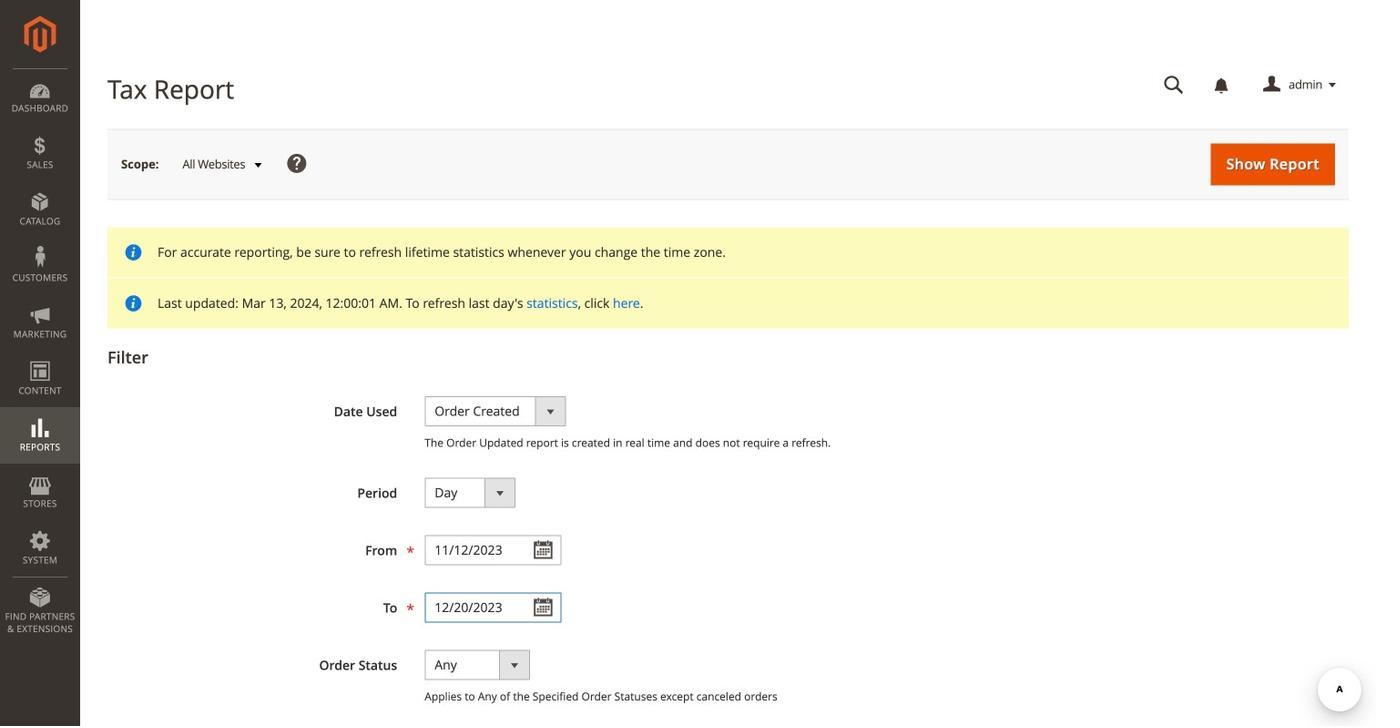 Task type: locate. For each thing, give the bounding box(es) containing it.
None text field
[[1152, 69, 1197, 101], [425, 593, 562, 623], [1152, 69, 1197, 101], [425, 593, 562, 623]]

None text field
[[425, 535, 562, 565]]

menu bar
[[0, 68, 80, 644]]



Task type: describe. For each thing, give the bounding box(es) containing it.
magento admin panel image
[[24, 15, 56, 53]]



